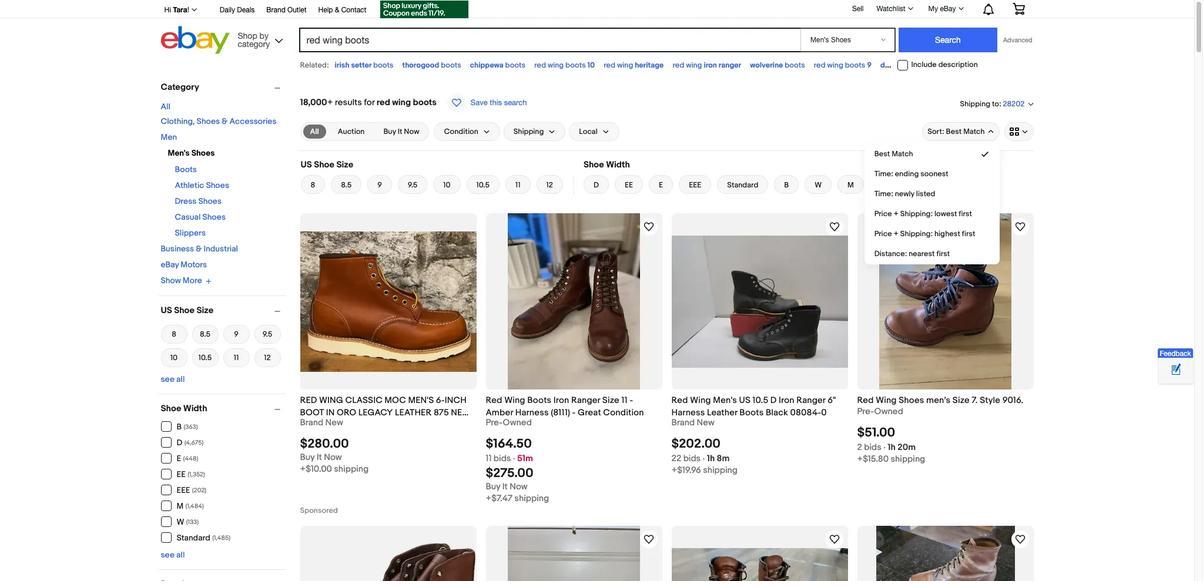 Task type: describe. For each thing, give the bounding box(es) containing it.
red wing shoes men's size 7. style 9016. image
[[879, 213, 1012, 390]]

11 inside red wing boots iron ranger size 11  - amber harness (8111) - great condition pre-owned
[[622, 395, 628, 406]]

ebay inside business & industrial ebay motors
[[161, 260, 179, 270]]

none submit inside shop by category banner
[[899, 28, 998, 52]]

boot
[[300, 407, 324, 419]]

watch red wing shoes men's size 7. style 9016. image
[[1013, 220, 1027, 234]]

shipping: for highest
[[900, 229, 933, 239]]

8.5 for top 8.5 link
[[341, 180, 352, 190]]

wing for $202.00
[[690, 395, 711, 406]]

distance: nearest first
[[874, 249, 950, 259]]

2 horizontal spatial 9
[[867, 61, 872, 70]]

1 vertical spatial 12 link
[[254, 347, 281, 368]]

watch red wing 1907 heritage 6" classic moc toe boots size 12ee image
[[1013, 533, 1027, 547]]

1 horizontal spatial it
[[398, 127, 402, 136]]

red wing men's us 10.5 d iron ranger 6" harness leather boots black 08084-0 image
[[672, 235, 848, 368]]

9.5 for right 9.5 link
[[408, 180, 418, 190]]

0 horizontal spatial -
[[572, 407, 576, 419]]

$275.00
[[486, 466, 534, 482]]

red wing boots iron ranger size 11  - amber harness (8111) - great condition heading
[[486, 395, 644, 419]]

save this search button
[[444, 93, 530, 113]]

time: for time: newly listed
[[874, 189, 893, 199]]

(8111)
[[551, 407, 570, 419]]

clothing, shoes & accessories men
[[161, 116, 277, 142]]

ebay inside the my ebay link
[[940, 5, 956, 13]]

(1,484)
[[186, 503, 204, 510]]

1 vertical spatial 8.5 link
[[192, 324, 218, 345]]

condition inside red wing boots iron ranger size 11  - amber harness (8111) - great condition pre-owned
[[603, 407, 644, 419]]

red for red wing iron ranger
[[673, 61, 684, 70]]

ee for ee
[[625, 180, 633, 190]]

wing for red wing boots 9
[[827, 61, 843, 70]]

men link
[[161, 132, 177, 142]]

by
[[260, 31, 269, 40]]

my ebay
[[929, 5, 956, 13]]

buy it now
[[384, 127, 419, 136]]

this
[[490, 98, 502, 107]]

danner
[[881, 61, 904, 70]]

daily
[[220, 6, 235, 14]]

8m
[[717, 453, 730, 464]]

lowest
[[935, 209, 957, 219]]

b for b
[[784, 180, 789, 190]]

wing for $51.00
[[876, 395, 897, 406]]

shop by category button
[[232, 26, 285, 51]]

1 horizontal spatial 9.5 link
[[398, 175, 428, 194]]

description
[[939, 60, 978, 70]]

1 horizontal spatial us
[[301, 159, 312, 170]]

08084-
[[790, 407, 821, 419]]

sell link
[[847, 4, 869, 13]]

it inside $280.00 buy it now +$10.00 shipping
[[317, 452, 322, 463]]

iron inside red wing men's us 10.5 d iron ranger 6" harness leather boots black 08084-0 brand new
[[779, 395, 795, 406]]

harness for $164.50
[[515, 407, 549, 419]]

wing inside main content
[[392, 97, 411, 108]]

brand outlet link
[[266, 4, 307, 17]]

+$10.00
[[300, 464, 332, 475]]

legacy
[[358, 407, 393, 419]]

owned inside red wing shoes men's size 7. style 9016. pre-owned
[[874, 406, 903, 417]]

red wing classic moc men's 6-inch boot in oro legacy leather 875 new in box image
[[300, 231, 476, 372]]

for
[[364, 97, 375, 108]]

local
[[579, 127, 598, 136]]

best match
[[874, 149, 913, 159]]

1 horizontal spatial in
[[326, 407, 335, 419]]

time: newly listed link
[[865, 184, 999, 204]]

boots right setter
[[373, 61, 394, 70]]

0 horizontal spatial match
[[892, 149, 913, 159]]

20m
[[898, 442, 916, 453]]

$164.50 11 bids · 51m $275.00 buy it now +$7.47 shipping
[[486, 437, 549, 504]]

men's
[[408, 395, 434, 406]]

1 horizontal spatial all
[[310, 127, 319, 136]]

clothing, shoes & accessories link
[[161, 116, 277, 126]]

first for price + shipping: highest first
[[962, 229, 975, 239]]

6"
[[828, 395, 836, 406]]

1 vertical spatial width
[[183, 403, 207, 414]]

category
[[238, 39, 270, 48]]

oro
[[337, 407, 356, 419]]

shipping to : 28202
[[960, 99, 1025, 109]]

ending
[[895, 169, 919, 179]]

price + shipping: highest first link
[[865, 224, 999, 244]]

feedback
[[1160, 350, 1191, 358]]

red for $202.00
[[672, 395, 688, 406]]

brand inside red wing men's us 10.5 d iron ranger 6" harness leather boots black 08084-0 brand new
[[672, 417, 695, 429]]

& for contact
[[335, 6, 339, 14]]

hi tara !
[[164, 5, 189, 14]]

shipping for shipping
[[514, 127, 544, 136]]

red wing men's us 10.5 d iron ranger 6" harness leather boots black 08084-0 heading
[[672, 395, 836, 419]]

0 vertical spatial all link
[[161, 102, 170, 112]]

my
[[929, 5, 938, 13]]

best inside dropdown button
[[946, 127, 962, 136]]

leather
[[395, 407, 432, 419]]

0 horizontal spatial 8 link
[[161, 324, 187, 345]]

0 horizontal spatial us shoe size
[[161, 305, 213, 316]]

owned inside red wing boots iron ranger size 11  - amber harness (8111) - great condition pre-owned
[[503, 417, 532, 429]]

boots down search for anything text field
[[566, 61, 586, 70]]

1 new from the left
[[325, 417, 343, 429]]

condition button
[[434, 122, 500, 141]]

red wing heritage 9016 beckman boots 9.5d cigar featherstone leather. image
[[672, 548, 848, 581]]

All selected text field
[[310, 126, 319, 137]]

· for $275.00
[[513, 453, 515, 464]]

red for red wing boots 9
[[814, 61, 826, 70]]

wing for red wing heritage
[[617, 61, 633, 70]]

shoes inside red wing shoes men's size 7. style 9016. pre-owned
[[899, 395, 924, 406]]

d for d
[[594, 180, 599, 190]]

sort: best match button
[[922, 122, 1000, 141]]

black
[[766, 407, 788, 419]]

size inside red wing boots iron ranger size 11  - amber harness (8111) - great condition pre-owned
[[602, 395, 619, 406]]

see all button for shoe
[[161, 550, 185, 560]]

(4,675)
[[184, 439, 204, 447]]

buy inside $164.50 11 bids · 51m $275.00 buy it now +$7.47 shipping
[[486, 482, 500, 493]]

8 for the left 8 link
[[172, 329, 176, 339]]

red for $51.00
[[857, 395, 874, 406]]

bids for $202.00
[[683, 453, 701, 464]]

0 vertical spatial 8.5 link
[[331, 175, 362, 194]]

red wing iron ranger
[[673, 61, 741, 70]]

Search for anything text field
[[301, 29, 798, 51]]

price + shipping: lowest first
[[874, 209, 972, 219]]

0 horizontal spatial 10.5 link
[[192, 347, 218, 368]]

highest
[[935, 229, 960, 239]]

0 vertical spatial men's
[[168, 148, 190, 158]]

m for m (1,484)
[[177, 501, 184, 511]]

shoes down athletic shoes link
[[198, 196, 222, 206]]

listed
[[916, 189, 936, 199]]

shoes up boots link
[[191, 148, 215, 158]]

1 horizontal spatial 10 link
[[433, 175, 461, 194]]

0 vertical spatial 12 link
[[536, 175, 563, 194]]

+ for price + shipping: highest first
[[894, 229, 899, 239]]

0 horizontal spatial 9
[[234, 329, 239, 339]]

advanced link
[[998, 28, 1033, 52]]

now inside $280.00 buy it now +$10.00 shipping
[[324, 452, 342, 463]]

shoe down "all" text field
[[314, 159, 335, 170]]

red wing classic moc men's 6-inch boot in oro legacy leather 875 new in box link
[[300, 394, 476, 431]]

show
[[161, 276, 181, 286]]

1 horizontal spatial -
[[630, 395, 633, 406]]

0 vertical spatial us shoe size
[[301, 159, 353, 170]]

inch
[[445, 395, 467, 406]]

ee for ee (1,352)
[[177, 470, 186, 480]]

+ for 18,000 + results for red wing boots
[[327, 97, 333, 108]]

moc
[[385, 395, 406, 406]]

10.5 inside red wing men's us 10.5 d iron ranger 6" harness leather boots black 08084-0 brand new
[[753, 395, 768, 406]]

1 vertical spatial shoe width
[[161, 403, 207, 414]]

10 for '10' link to the left
[[170, 353, 178, 362]]

(448)
[[183, 455, 198, 463]]

shoe up d link
[[584, 159, 604, 170]]

business & industrial link
[[161, 244, 238, 254]]

0 vertical spatial 8 link
[[301, 175, 325, 194]]

deals
[[237, 6, 255, 14]]

7.
[[972, 395, 978, 406]]

d for d (4,675)
[[177, 438, 182, 448]]

see all button for us
[[161, 374, 185, 384]]

red wing boots 9
[[814, 61, 872, 70]]

11 inside $164.50 11 bids · 51m $275.00 buy it now +$7.47 shipping
[[486, 453, 492, 464]]

$51.00
[[857, 426, 895, 441]]

1 vertical spatial best
[[874, 149, 890, 159]]

shipping inside $202.00 22 bids · 1h 8m +$19.96 shipping
[[703, 465, 738, 476]]

1 horizontal spatial 11 link
[[506, 175, 531, 194]]

your shopping cart image
[[1012, 3, 1025, 15]]

category
[[161, 82, 199, 93]]

12 for topmost "12" link
[[546, 180, 553, 190]]

$164.50
[[486, 437, 532, 452]]

1 vertical spatial 9
[[378, 180, 382, 190]]

more
[[183, 276, 202, 286]]

time: for time: ending soonest
[[874, 169, 893, 179]]

heritage
[[635, 61, 664, 70]]

my ebay link
[[922, 2, 969, 16]]

1h for $202.00
[[707, 453, 715, 464]]

shipping button
[[504, 122, 566, 141]]

save this search
[[471, 98, 527, 107]]

0 vertical spatial all
[[161, 102, 170, 112]]

8.5 for the bottommost 8.5 link
[[200, 329, 210, 339]]

1 horizontal spatial width
[[606, 159, 630, 170]]

b (363)
[[177, 422, 198, 432]]

slippers link
[[175, 228, 206, 238]]

red wing 1907 heritage 6" classic moc toe boots size 12ee image
[[876, 526, 1015, 581]]

1 vertical spatial 9 link
[[223, 324, 250, 345]]

shipping for shipping to : 28202
[[960, 99, 991, 109]]

help & contact link
[[318, 4, 366, 17]]

men's inside red wing men's us 10.5 d iron ranger 6" harness leather boots black 08084-0 brand new
[[713, 395, 737, 406]]

0 horizontal spatial 10 link
[[161, 347, 187, 368]]

size inside red wing shoes men's size 7. style 9016. pre-owned
[[953, 395, 970, 406]]

men's
[[926, 395, 951, 406]]

all for width
[[176, 550, 185, 560]]

12 for "12" link to the bottom
[[264, 353, 271, 362]]

shoe down 'show more' button
[[174, 305, 195, 316]]

wing for $164.50
[[504, 395, 525, 406]]

8 for the top 8 link
[[311, 180, 315, 190]]

boots right chippewa
[[505, 61, 526, 70]]

red wing boots 10
[[534, 61, 595, 70]]

shipping inside $164.50 11 bids · 51m $275.00 buy it now +$7.47 shipping
[[515, 493, 549, 504]]

m link
[[838, 175, 864, 194]]

red for $164.50
[[486, 395, 502, 406]]

2 vertical spatial first
[[937, 249, 950, 259]]

e (448)
[[177, 454, 198, 464]]

1 horizontal spatial 10.5 link
[[466, 175, 500, 194]]

e for e
[[659, 180, 663, 190]]

advanced
[[1003, 36, 1033, 43]]

hi
[[164, 6, 171, 14]]

1h for $51.00
[[888, 442, 896, 453]]

1 horizontal spatial all link
[[303, 125, 326, 139]]

harness for $202.00
[[672, 407, 705, 419]]

ranger
[[719, 61, 741, 70]]

$202.00
[[672, 437, 721, 452]]

first for price + shipping: lowest first
[[959, 209, 972, 219]]

contact
[[341, 6, 366, 14]]

0 horizontal spatial 11 link
[[223, 347, 250, 368]]

0 vertical spatial now
[[404, 127, 419, 136]]

dress shoes link
[[175, 196, 222, 206]]



Task type: locate. For each thing, give the bounding box(es) containing it.
e link
[[649, 175, 673, 194]]

12 inside main content
[[546, 180, 553, 190]]

shipping down 20m
[[891, 454, 925, 465]]

standard
[[727, 180, 758, 190], [177, 533, 210, 543]]

e right ee link
[[659, 180, 663, 190]]

bids for $51.00
[[864, 442, 882, 453]]

9 link down us shoe size dropdown button
[[223, 324, 250, 345]]

first right highest
[[962, 229, 975, 239]]

0 horizontal spatial condition
[[444, 127, 478, 136]]

1h left the 8m
[[707, 453, 715, 464]]

1 vertical spatial now
[[324, 452, 342, 463]]

best right sort:
[[946, 127, 962, 136]]

· for 20m
[[884, 442, 886, 453]]

2 horizontal spatial red
[[857, 395, 874, 406]]

1 vertical spatial see all button
[[161, 550, 185, 560]]

width up ee link
[[606, 159, 630, 170]]

see for us
[[161, 374, 175, 384]]

· inside $51.00 2 bids · 1h 20m +$15.80 shipping
[[884, 442, 886, 453]]

us inside red wing men's us 10.5 d iron ranger 6" harness leather boots black 08084-0 brand new
[[739, 395, 751, 406]]

2 vertical spatial &
[[196, 244, 202, 254]]

shipping down search
[[514, 127, 544, 136]]

2 iron from the left
[[779, 395, 795, 406]]

0 vertical spatial see
[[161, 374, 175, 384]]

0
[[821, 407, 827, 419]]

all link up clothing,
[[161, 102, 170, 112]]

boots up athletic
[[175, 165, 197, 175]]

0 horizontal spatial in
[[300, 420, 309, 431]]

see all up b (363) at the left of the page
[[161, 374, 185, 384]]

harness inside red wing boots iron ranger size 11  - amber harness (8111) - great condition pre-owned
[[515, 407, 549, 419]]

shipping inside $51.00 2 bids · 1h 20m +$15.80 shipping
[[891, 454, 925, 465]]

price + shipping: lowest first link
[[865, 204, 999, 224]]

18,000 + results for red wing boots
[[300, 97, 437, 108]]

match down 'shipping to : 28202'
[[964, 127, 985, 136]]

0 horizontal spatial new
[[325, 417, 343, 429]]

1 horizontal spatial 9 link
[[368, 175, 392, 194]]

chippewa boots
[[470, 61, 526, 70]]

w for w
[[815, 180, 822, 190]]

red wing boots iron ranger size 11  - amber harness (8111) - great condition image
[[508, 213, 640, 390]]

auction link
[[331, 125, 372, 139]]

shipping right the +$7.47
[[515, 493, 549, 504]]

2 new from the left
[[697, 417, 715, 429]]

iron
[[704, 61, 717, 70]]

28202
[[1003, 100, 1025, 109]]

see all button
[[161, 374, 185, 384], [161, 550, 185, 560]]

daily deals link
[[220, 4, 255, 17]]

3 wing from the left
[[876, 395, 897, 406]]

time: down best match
[[874, 169, 893, 179]]

condition inside condition dropdown button
[[444, 127, 478, 136]]

thorogood boots
[[402, 61, 461, 70]]

9 down buy it now link
[[378, 180, 382, 190]]

shipping inside $280.00 buy it now +$10.00 shipping
[[334, 464, 369, 475]]

thorogood
[[402, 61, 439, 70]]

8.5 inside main content
[[341, 180, 352, 190]]

athletic
[[175, 180, 204, 190]]

main content containing $51.00
[[295, 76, 1038, 581]]

2 price from the top
[[874, 229, 892, 239]]

1 vertical spatial &
[[222, 116, 228, 126]]

standard link
[[717, 175, 768, 194]]

wing left iron
[[686, 61, 702, 70]]

+ for price + shipping: lowest first
[[894, 209, 899, 219]]

11 link down us shoe size dropdown button
[[223, 347, 250, 368]]

1h inside $202.00 22 bids · 1h 8m +$19.96 shipping
[[707, 453, 715, 464]]

it inside $164.50 11 bids · 51m $275.00 buy it now +$7.47 shipping
[[502, 482, 508, 493]]

get the coupon image
[[381, 1, 469, 18]]

shipping: for lowest
[[900, 209, 933, 219]]

boots left danner
[[845, 61, 865, 70]]

standard left b link
[[727, 180, 758, 190]]

account navigation
[[158, 0, 1034, 20]]

0 horizontal spatial all
[[161, 102, 170, 112]]

1 vertical spatial it
[[317, 452, 322, 463]]

boots inside red wing boots iron ranger size 11  - amber harness (8111) - great condition pre-owned
[[527, 395, 552, 406]]

red down search for anything text field
[[534, 61, 546, 70]]

w (133)
[[177, 517, 199, 527]]

1 vertical spatial w
[[177, 517, 184, 527]]

amber
[[486, 407, 513, 419]]

0 horizontal spatial all link
[[161, 102, 170, 112]]

1 vertical spatial 10.5
[[199, 353, 212, 362]]

all up b (363) at the left of the page
[[176, 374, 185, 384]]

2 horizontal spatial d
[[771, 395, 777, 406]]

None submit
[[899, 28, 998, 52]]

·
[[884, 442, 886, 453], [513, 453, 515, 464], [703, 453, 705, 464]]

0 vertical spatial 10.5 link
[[466, 175, 500, 194]]

see all button down standard (1,485)
[[161, 550, 185, 560]]

0 horizontal spatial brand
[[266, 6, 286, 14]]

9.5 down buy it now
[[408, 180, 418, 190]]

· inside $164.50 11 bids · 51m $275.00 buy it now +$7.47 shipping
[[513, 453, 515, 464]]

daily deals
[[220, 6, 255, 14]]

iron inside red wing boots iron ranger size 11  - amber harness (8111) - great condition pre-owned
[[554, 395, 569, 406]]

&
[[335, 6, 339, 14], [222, 116, 228, 126], [196, 244, 202, 254]]

standard down '(133)'
[[177, 533, 210, 543]]

1 vertical spatial ebay
[[161, 260, 179, 270]]

boots inside red wing men's us 10.5 d iron ranger 6" harness leather boots black 08084-0 brand new
[[740, 407, 764, 419]]

0 vertical spatial see all button
[[161, 374, 185, 384]]

0 horizontal spatial ee
[[177, 470, 186, 480]]

red inside red wing shoes men's size 7. style 9016. pre-owned
[[857, 395, 874, 406]]

1 horizontal spatial iron
[[779, 395, 795, 406]]

d up black
[[771, 395, 777, 406]]

bids inside $202.00 22 bids · 1h 8m +$19.96 shipping
[[683, 453, 701, 464]]

8 link
[[301, 175, 325, 194], [161, 324, 187, 345]]

8 down the show
[[172, 329, 176, 339]]

ranger inside red wing men's us 10.5 d iron ranger 6" harness leather boots black 08084-0 brand new
[[797, 395, 826, 406]]

1 horizontal spatial best
[[946, 127, 962, 136]]

iron up black
[[779, 395, 795, 406]]

1 vertical spatial 11 link
[[223, 347, 250, 368]]

ranger up 08084-
[[797, 395, 826, 406]]

accessories
[[230, 116, 277, 126]]

0 vertical spatial 9.5 link
[[398, 175, 428, 194]]

1h left 20m
[[888, 442, 896, 453]]

1 all from the top
[[176, 374, 185, 384]]

pre- inside red wing boots iron ranger size 11  - amber harness (8111) - great condition pre-owned
[[486, 417, 503, 429]]

8 down "all" text field
[[311, 180, 315, 190]]

10 for the rightmost '10' link
[[443, 180, 451, 190]]

ranger
[[571, 395, 600, 406], [797, 395, 826, 406]]

see all for shoe
[[161, 550, 185, 560]]

0 horizontal spatial wing
[[504, 395, 525, 406]]

boots right thorogood
[[441, 61, 461, 70]]

brand inside 'account' navigation
[[266, 6, 286, 14]]

boots
[[373, 61, 394, 70], [441, 61, 461, 70], [505, 61, 526, 70], [566, 61, 586, 70], [785, 61, 805, 70], [845, 61, 865, 70], [906, 61, 926, 70], [413, 97, 437, 108]]

shipping: up price + shipping: highest first
[[900, 209, 933, 219]]

related:
[[300, 61, 329, 70]]

8.5
[[341, 180, 352, 190], [200, 329, 210, 339]]

2 vertical spatial us
[[739, 395, 751, 406]]

red down shop by category banner
[[604, 61, 616, 70]]

eee right e link on the right top
[[689, 180, 701, 190]]

1 shipping: from the top
[[900, 209, 933, 219]]

1 horizontal spatial harness
[[672, 407, 705, 419]]

red for red wing boots 10
[[534, 61, 546, 70]]

10.5
[[476, 180, 490, 190], [199, 353, 212, 362], [753, 395, 768, 406]]

now up the +$7.47
[[510, 482, 528, 493]]

d inside red wing men's us 10.5 d iron ranger 6" harness leather boots black 08084-0 brand new
[[771, 395, 777, 406]]

brand outlet
[[266, 6, 307, 14]]

ee inside ee link
[[625, 180, 633, 190]]

width up (363)
[[183, 403, 207, 414]]

1 vertical spatial in
[[300, 420, 309, 431]]

owned up $164.50
[[503, 417, 532, 429]]

0 vertical spatial 8
[[311, 180, 315, 190]]

bids inside $164.50 11 bids · 51m $275.00 buy it now +$7.47 shipping
[[494, 453, 511, 464]]

harness inside red wing men's us 10.5 d iron ranger 6" harness leather boots black 08084-0 brand new
[[672, 407, 705, 419]]

listing options selector. gallery view selected. image
[[1010, 127, 1028, 136]]

ebay up the show
[[161, 260, 179, 270]]

standard for standard
[[727, 180, 758, 190]]

2 see from the top
[[161, 550, 175, 560]]

1 vertical spatial boots
[[527, 395, 552, 406]]

-
[[630, 395, 633, 406], [572, 407, 576, 419]]

now up +$10.00
[[324, 452, 342, 463]]

red for red wing heritage
[[604, 61, 616, 70]]

bids for $164.50
[[494, 453, 511, 464]]

0 horizontal spatial men's
[[168, 148, 190, 158]]

sell
[[852, 4, 864, 13]]

2 ranger from the left
[[797, 395, 826, 406]]

1 vertical spatial eee
[[177, 486, 190, 496]]

& inside clothing, shoes & accessories men
[[222, 116, 228, 126]]

ee link
[[615, 175, 643, 194]]

bids down $164.50
[[494, 453, 511, 464]]

1 wing from the left
[[504, 395, 525, 406]]

m inside main content
[[848, 180, 854, 190]]

1 vertical spatial first
[[962, 229, 975, 239]]

1 vertical spatial 8.5
[[200, 329, 210, 339]]

new down wing
[[325, 417, 343, 429]]

red wing shoes heritage classic moc 1907 boots | men size 10 ee - copper image
[[508, 526, 640, 581]]

red up amber
[[486, 395, 502, 406]]

shoe
[[314, 159, 335, 170], [584, 159, 604, 170], [174, 305, 195, 316], [161, 403, 181, 414]]

results
[[335, 97, 362, 108]]

9016.
[[1003, 395, 1024, 406]]

shoes inside clothing, shoes & accessories men
[[197, 116, 220, 126]]

e for e (448)
[[177, 454, 181, 464]]

9.5 link down buy it now
[[398, 175, 428, 194]]

1 harness from the left
[[515, 407, 549, 419]]

brand for brand outlet
[[266, 6, 286, 14]]

eee for eee
[[689, 180, 701, 190]]

2 wing from the left
[[690, 395, 711, 406]]

10 link
[[433, 175, 461, 194], [161, 347, 187, 368]]

pre- inside red wing shoes men's size 7. style 9016. pre-owned
[[857, 406, 874, 417]]

b left (363)
[[177, 422, 182, 432]]

1 vertical spatial 10 link
[[161, 347, 187, 368]]

new inside red wing men's us 10.5 d iron ranger 6" harness leather boots black 08084-0 brand new
[[697, 417, 715, 429]]

8.5 down us shoe size dropdown button
[[200, 329, 210, 339]]

m for m
[[848, 180, 854, 190]]

shipping: up distance: nearest first
[[900, 229, 933, 239]]

harness up $202.00 on the bottom of the page
[[672, 407, 705, 419]]

watch red wing heritage 9016 beckman boots 9.5d cigar featherstone leather. image
[[827, 533, 841, 547]]

red
[[534, 61, 546, 70], [604, 61, 616, 70], [673, 61, 684, 70], [814, 61, 826, 70], [377, 97, 390, 108]]

e left (448)
[[177, 454, 181, 464]]

boots right danner
[[906, 61, 926, 70]]

wolverine boots
[[750, 61, 805, 70]]

us shoe size
[[301, 159, 353, 170], [161, 305, 213, 316]]

red right 'wolverine boots'
[[814, 61, 826, 70]]

1 vertical spatial all
[[176, 550, 185, 560]]

1 horizontal spatial d
[[594, 180, 599, 190]]

match inside dropdown button
[[964, 127, 985, 136]]

bids up +$15.80
[[864, 442, 882, 453]]

2 vertical spatial buy
[[486, 482, 500, 493]]

2 all from the top
[[176, 550, 185, 560]]

(1,352)
[[188, 471, 205, 478]]

shipping inside dropdown button
[[514, 127, 544, 136]]

distance:
[[874, 249, 907, 259]]

red wing heritage classic 6" iron ranger boot # 8111 amber made in usa 2e & d image
[[300, 543, 476, 581]]

red inside red wing men's us 10.5 d iron ranger 6" harness leather boots black 08084-0 brand new
[[672, 395, 688, 406]]

red wing heritage
[[604, 61, 664, 70]]

red wing shoes men's size 7. style 9016. heading
[[857, 395, 1024, 406]]

boots athletic shoes dress shoes casual shoes slippers
[[175, 165, 229, 238]]

1 horizontal spatial now
[[404, 127, 419, 136]]

shoes down dress shoes link
[[202, 212, 226, 222]]

0 vertical spatial m
[[848, 180, 854, 190]]

all
[[176, 374, 185, 384], [176, 550, 185, 560]]

now inside $164.50 11 bids · 51m $275.00 buy it now +$7.47 shipping
[[510, 482, 528, 493]]

buy inside $280.00 buy it now +$10.00 shipping
[[300, 452, 315, 463]]

& for industrial
[[196, 244, 202, 254]]

slippers
[[175, 228, 206, 238]]

0 horizontal spatial 12
[[264, 353, 271, 362]]

shipping
[[891, 454, 925, 465], [334, 464, 369, 475], [703, 465, 738, 476], [515, 493, 549, 504]]

irish
[[335, 61, 349, 70]]

0 vertical spatial shipping
[[960, 99, 991, 109]]

shop by category banner
[[158, 0, 1034, 57]]

1 horizontal spatial 8
[[311, 180, 315, 190]]

2 shipping: from the top
[[900, 229, 933, 239]]

1 horizontal spatial b
[[784, 180, 789, 190]]

0 horizontal spatial ebay
[[161, 260, 179, 270]]

1 horizontal spatial m
[[848, 180, 854, 190]]

shoe width up b (363) at the left of the page
[[161, 403, 207, 414]]

price for price + shipping: highest first
[[874, 229, 892, 239]]

see all button up b (363) at the left of the page
[[161, 374, 185, 384]]

1 horizontal spatial 8.5 link
[[331, 175, 362, 194]]

2 see all button from the top
[[161, 550, 185, 560]]

us shoe size down 'show more' button
[[161, 305, 213, 316]]

iron up '(8111)'
[[554, 395, 569, 406]]

2 vertical spatial +
[[894, 229, 899, 239]]

& inside 'link'
[[335, 6, 339, 14]]

outlet
[[287, 6, 307, 14]]

best up time: ending soonest
[[874, 149, 890, 159]]

shipping left to
[[960, 99, 991, 109]]

1 vertical spatial us
[[161, 305, 172, 316]]

see all for us
[[161, 374, 185, 384]]

2 time: from the top
[[874, 189, 893, 199]]

10.5 down us shoe size dropdown button
[[199, 353, 212, 362]]

all down standard (1,485)
[[176, 550, 185, 560]]

main content
[[295, 76, 1038, 581]]

1 vertical spatial m
[[177, 501, 184, 511]]

2 red from the left
[[672, 395, 688, 406]]

wing
[[548, 61, 564, 70], [617, 61, 633, 70], [686, 61, 702, 70], [827, 61, 843, 70], [392, 97, 411, 108]]

wing up amber
[[504, 395, 525, 406]]

8.5 link down us shoe size dropdown button
[[192, 324, 218, 345]]

0 horizontal spatial &
[[196, 244, 202, 254]]

1 vertical spatial 8
[[172, 329, 176, 339]]

0 vertical spatial e
[[659, 180, 663, 190]]

(133)
[[186, 518, 199, 526]]

wing down search for anything text field
[[548, 61, 564, 70]]

1 vertical spatial +
[[894, 209, 899, 219]]

eee for eee (202)
[[177, 486, 190, 496]]

2 vertical spatial d
[[177, 438, 182, 448]]

1 horizontal spatial wing
[[690, 395, 711, 406]]

shoes up dress shoes link
[[206, 180, 229, 190]]

it down 18,000 + results for red wing boots
[[398, 127, 402, 136]]

ranger up great
[[571, 395, 600, 406]]

eee link
[[679, 175, 711, 194]]

watch red wing men's us 10.5 d iron ranger 6" harness leather boots black 08084-0 image
[[827, 220, 841, 234]]

athletic shoes link
[[175, 180, 229, 190]]

d inside d link
[[594, 180, 599, 190]]

owned up $51.00 on the bottom right of page
[[874, 406, 903, 417]]

eee inside the eee link
[[689, 180, 701, 190]]

men's shoes
[[168, 148, 215, 158]]

1h inside $51.00 2 bids · 1h 20m +$15.80 shipping
[[888, 442, 896, 453]]

red wing men's us 10.5 d iron ranger 6" harness leather boots black 08084-0 brand new
[[672, 395, 836, 429]]

us shoe size down "all" text field
[[301, 159, 353, 170]]

· up +$15.80
[[884, 442, 886, 453]]

1 horizontal spatial match
[[964, 127, 985, 136]]

shipping down the 8m
[[703, 465, 738, 476]]

all down 18,000
[[310, 127, 319, 136]]

box
[[311, 420, 329, 431]]

red inside red wing boots iron ranger size 11  - amber harness (8111) - great condition pre-owned
[[486, 395, 502, 406]]

ee (1,352)
[[177, 470, 205, 480]]

0 horizontal spatial eee
[[177, 486, 190, 496]]

12
[[546, 180, 553, 190], [264, 353, 271, 362]]

it up +$10.00
[[317, 452, 322, 463]]

wing for red wing iron ranger
[[686, 61, 702, 70]]

8.5 link down auction
[[331, 175, 362, 194]]

0 horizontal spatial standard
[[177, 533, 210, 543]]

tara
[[173, 5, 187, 14]]

w right b link
[[815, 180, 822, 190]]

0 vertical spatial d
[[594, 180, 599, 190]]

1 vertical spatial ee
[[177, 470, 186, 480]]

1 horizontal spatial owned
[[874, 406, 903, 417]]

bids inside $51.00 2 bids · 1h 20m +$15.80 shipping
[[864, 442, 882, 453]]

1 vertical spatial see
[[161, 550, 175, 560]]

standard inside standard link
[[727, 180, 758, 190]]

· for 8m
[[703, 453, 705, 464]]

wing
[[319, 395, 343, 406]]

it
[[398, 127, 402, 136], [317, 452, 322, 463], [502, 482, 508, 493]]

8 link down the show
[[161, 324, 187, 345]]

shipping:
[[900, 209, 933, 219], [900, 229, 933, 239]]

0 vertical spatial best
[[946, 127, 962, 136]]

wing for red wing boots 10
[[548, 61, 564, 70]]

10.5 for the leftmost 10.5 link
[[199, 353, 212, 362]]

wing inside red wing boots iron ranger size 11  - amber harness (8111) - great condition pre-owned
[[504, 395, 525, 406]]

2 see all from the top
[[161, 550, 185, 560]]

now down 18,000 + results for red wing boots
[[404, 127, 419, 136]]

men
[[161, 132, 177, 142]]

wing
[[504, 395, 525, 406], [690, 395, 711, 406], [876, 395, 897, 406]]

1 horizontal spatial 10.5
[[476, 180, 490, 190]]

0 horizontal spatial us
[[161, 305, 172, 316]]

shipping inside 'shipping to : 28202'
[[960, 99, 991, 109]]

standard for standard (1,485)
[[177, 533, 210, 543]]

price for price + shipping: lowest first
[[874, 209, 892, 219]]

boots right wolverine at the top right
[[785, 61, 805, 70]]

all for shoe
[[176, 374, 185, 384]]

10.5 for the rightmost 10.5 link
[[476, 180, 490, 190]]

boots up '(8111)'
[[527, 395, 552, 406]]

wing left heritage
[[617, 61, 633, 70]]

8.5 down auction
[[341, 180, 352, 190]]

0 horizontal spatial best
[[874, 149, 890, 159]]

0 vertical spatial first
[[959, 209, 972, 219]]

buy inside buy it now link
[[384, 127, 396, 136]]

1 iron from the left
[[554, 395, 569, 406]]

1 horizontal spatial us shoe size
[[301, 159, 353, 170]]

2 horizontal spatial 10
[[588, 61, 595, 70]]

ranger inside red wing boots iron ranger size 11  - amber harness (8111) - great condition pre-owned
[[571, 395, 600, 406]]

2 harness from the left
[[672, 407, 705, 419]]

2 horizontal spatial 10.5
[[753, 395, 768, 406]]

0 horizontal spatial ranger
[[571, 395, 600, 406]]

condition down the save
[[444, 127, 478, 136]]

all
[[161, 102, 170, 112], [310, 127, 319, 136]]

b for b (363)
[[177, 422, 182, 432]]

1 price from the top
[[874, 209, 892, 219]]

new up $202.00 on the bottom of the page
[[697, 417, 715, 429]]

0 horizontal spatial 9 link
[[223, 324, 250, 345]]

1 vertical spatial 12
[[264, 353, 271, 362]]

casual
[[175, 212, 201, 222]]

watchlist
[[877, 5, 906, 13]]

it up the +$7.47
[[502, 482, 508, 493]]

9 link down buy it now
[[368, 175, 392, 194]]

10.5 link
[[466, 175, 500, 194], [192, 347, 218, 368]]

+ up distance:
[[894, 229, 899, 239]]

+$19.96
[[672, 465, 701, 476]]

first right lowest
[[959, 209, 972, 219]]

1 red from the left
[[486, 395, 502, 406]]

boots inside 'boots athletic shoes dress shoes casual shoes slippers'
[[175, 165, 197, 175]]

2 horizontal spatial wing
[[876, 395, 897, 406]]

0 horizontal spatial harness
[[515, 407, 549, 419]]

shoe up b (363) at the left of the page
[[161, 403, 181, 414]]

9 down us shoe size dropdown button
[[234, 329, 239, 339]]

shoe width inside main content
[[584, 159, 630, 170]]

1 vertical spatial condition
[[603, 407, 644, 419]]

1 see from the top
[[161, 374, 175, 384]]

· inside $202.00 22 bids · 1h 8m +$19.96 shipping
[[703, 453, 705, 464]]

chippewa
[[470, 61, 504, 70]]

& up motors on the top left of the page
[[196, 244, 202, 254]]

brand for brand new
[[300, 417, 323, 429]]

0 horizontal spatial iron
[[554, 395, 569, 406]]

ee left e link on the right top
[[625, 180, 633, 190]]

11 link down shipping dropdown button
[[506, 175, 531, 194]]

nearest
[[909, 249, 935, 259]]

show more button
[[161, 276, 211, 286]]

watch red wing boots iron ranger size 11  - amber harness (8111) - great condition image
[[642, 220, 656, 234]]

0 vertical spatial price
[[874, 209, 892, 219]]

red right for
[[377, 97, 390, 108]]

wing inside red wing men's us 10.5 d iron ranger 6" harness leather boots black 08084-0 brand new
[[690, 395, 711, 406]]

1 horizontal spatial 8.5
[[341, 180, 352, 190]]

0 vertical spatial +
[[327, 97, 333, 108]]

classic
[[345, 395, 383, 406]]

0 vertical spatial boots
[[175, 165, 197, 175]]

0 vertical spatial time:
[[874, 169, 893, 179]]

now
[[404, 127, 419, 136], [324, 452, 342, 463], [510, 482, 528, 493]]

1 see all from the top
[[161, 374, 185, 384]]

1 time: from the top
[[874, 169, 893, 179]]

include description
[[911, 60, 978, 70]]

1 horizontal spatial pre-
[[857, 406, 874, 417]]

red wing classic moc men's 6-inch boot in oro legacy leather 875 new in box heading
[[300, 395, 471, 431]]

time: newly listed
[[874, 189, 936, 199]]

10.5 up black
[[753, 395, 768, 406]]

brand new
[[300, 417, 343, 429]]

w left '(133)'
[[177, 517, 184, 527]]

9.5 for bottom 9.5 link
[[263, 329, 272, 339]]

see for shoe
[[161, 550, 175, 560]]

red right heritage
[[673, 61, 684, 70]]

0 horizontal spatial 9.5
[[263, 329, 272, 339]]

1 horizontal spatial 9
[[378, 180, 382, 190]]

1 horizontal spatial shipping
[[960, 99, 991, 109]]

12 link
[[536, 175, 563, 194], [254, 347, 281, 368]]

1 horizontal spatial 1h
[[888, 442, 896, 453]]

motors
[[181, 260, 207, 270]]

1 vertical spatial 9.5 link
[[254, 324, 281, 345]]

+$7.47
[[486, 493, 513, 504]]

3 red from the left
[[857, 395, 874, 406]]

1 see all button from the top
[[161, 374, 185, 384]]

boots inside main content
[[413, 97, 437, 108]]

0 horizontal spatial width
[[183, 403, 207, 414]]

watch red wing shoes heritage classic moc 1907 boots | men size 10 ee - copper image
[[642, 533, 656, 547]]

$280.00 buy it now +$10.00 shipping
[[300, 437, 369, 475]]

1 horizontal spatial red
[[672, 395, 688, 406]]

brand down red
[[300, 417, 323, 429]]

1 ranger from the left
[[571, 395, 600, 406]]

w for w (133)
[[177, 517, 184, 527]]

in down wing
[[326, 407, 335, 419]]

& inside business & industrial ebay motors
[[196, 244, 202, 254]]

price down time: newly listed at the right
[[874, 209, 892, 219]]

wing inside red wing shoes men's size 7. style 9016. pre-owned
[[876, 395, 897, 406]]



Task type: vqa. For each thing, say whether or not it's contained in the screenshot.


